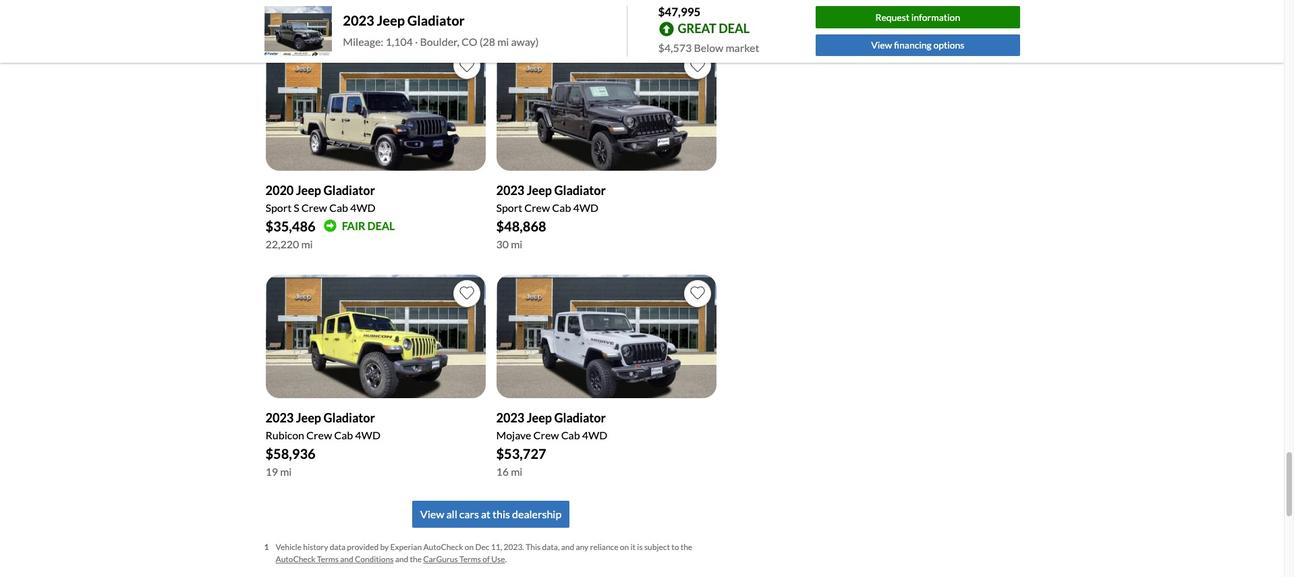 Task type: vqa. For each thing, say whether or not it's contained in the screenshot.
"because"
no



Task type: locate. For each thing, give the bounding box(es) containing it.
dealer
[[429, 6, 471, 24]]

·
[[415, 35, 418, 48]]

jeep
[[377, 12, 405, 29], [296, 183, 321, 197], [527, 183, 552, 197], [296, 410, 321, 425], [527, 410, 552, 425]]

2023 for $58,936
[[266, 410, 294, 425]]

(28
[[480, 35, 495, 48]]

0 horizontal spatial on
[[465, 542, 474, 552]]

11,
[[491, 542, 502, 552]]

0 vertical spatial this
[[402, 6, 426, 24]]

sport for 4wd
[[266, 201, 292, 214]]

gladiator inside 2023 jeep gladiator rubicon crew cab 4wd $58,936 19 mi
[[324, 410, 375, 425]]

22,220
[[266, 237, 299, 250]]

jeep inside 2023 jeep gladiator rubicon crew cab 4wd $58,936 19 mi
[[296, 410, 321, 425]]

and down data
[[340, 554, 353, 564]]

autocheck
[[424, 542, 463, 552], [276, 554, 316, 564]]

1 horizontal spatial on
[[620, 542, 629, 552]]

any
[[576, 542, 589, 552]]

19
[[266, 465, 278, 478]]

jeep inside 2023 jeep gladiator sport crew cab 4wd $48,868 30 mi
[[527, 183, 552, 197]]

4wd for $58,936
[[355, 429, 381, 441]]

2023 inside 2023 jeep gladiator sport crew cab 4wd $48,868 30 mi
[[496, 183, 525, 197]]

gladiator for co
[[408, 12, 465, 29]]

deal
[[719, 21, 750, 36]]

and left any
[[561, 542, 575, 552]]

the right to
[[681, 542, 693, 552]]

1 horizontal spatial terms
[[460, 554, 481, 564]]

this
[[402, 6, 426, 24], [493, 508, 510, 520]]

terms left of
[[460, 554, 481, 564]]

2023 up mojave
[[496, 410, 525, 425]]

view inside button
[[872, 39, 893, 51]]

view
[[872, 39, 893, 51], [420, 508, 444, 520]]

$48,868
[[496, 218, 546, 234]]

jeep for $58,936
[[296, 410, 321, 425]]

0 horizontal spatial view
[[420, 508, 444, 520]]

mi down $35,486
[[301, 237, 313, 250]]

1 vertical spatial view
[[420, 508, 444, 520]]

$4,573 below market
[[658, 41, 760, 54]]

cab inside 2023 jeep gladiator sport crew cab 4wd $48,868 30 mi
[[552, 201, 571, 214]]

4wd inside 2023 jeep gladiator sport crew cab 4wd $48,868 30 mi
[[573, 201, 599, 214]]

1 horizontal spatial sport
[[496, 201, 523, 214]]

1 horizontal spatial this
[[493, 508, 510, 520]]

jeep inside 2023 jeep gladiator mileage: 1,104 · boulder, co (28 mi away)
[[377, 12, 405, 29]]

2023 jeep gladiator image
[[264, 6, 332, 57], [496, 47, 717, 170], [266, 274, 486, 398], [496, 274, 717, 398]]

terms down data
[[317, 554, 339, 564]]

mi right 16
[[511, 465, 523, 478]]

crew
[[302, 201, 327, 214], [525, 201, 550, 214], [306, 429, 332, 441], [534, 429, 559, 441]]

0 vertical spatial view
[[872, 39, 893, 51]]

mi inside '2023 jeep gladiator mojave crew cab 4wd $53,727 16 mi'
[[511, 465, 523, 478]]

jeep up $48,868
[[527, 183, 552, 197]]

this
[[526, 542, 541, 552]]

1 vehicle history data provided by experian autocheck on dec 11, 2023. this data, and any reliance on it is subject to the autocheck terms and conditions and the cargurus terms of use .
[[264, 542, 693, 564]]

mi inside 2023 jeep gladiator sport crew cab 4wd $48,868 30 mi
[[511, 237, 523, 250]]

on left it
[[620, 542, 629, 552]]

experian
[[391, 542, 422, 552]]

conditions
[[355, 554, 394, 564]]

terms
[[317, 554, 339, 564], [460, 554, 481, 564]]

mi inside 2023 jeep gladiator mileage: 1,104 · boulder, co (28 mi away)
[[498, 35, 509, 48]]

0 vertical spatial autocheck
[[424, 542, 463, 552]]

s
[[294, 201, 299, 214]]

autocheck down vehicle at left bottom
[[276, 554, 316, 564]]

gladiator for $53,727
[[554, 410, 606, 425]]

0 vertical spatial the
[[681, 542, 693, 552]]

mi right (28
[[498, 35, 509, 48]]

$58,936
[[266, 445, 316, 462]]

away)
[[511, 35, 539, 48]]

crew up $48,868
[[525, 201, 550, 214]]

cab for $48,868
[[552, 201, 571, 214]]

is
[[637, 542, 643, 552]]

mi right 19
[[280, 465, 292, 478]]

2023 up rubicon
[[266, 410, 294, 425]]

jeep up mojave
[[527, 410, 552, 425]]

on left dec at the left bottom of page
[[465, 542, 474, 552]]

2020
[[266, 183, 294, 197]]

request information button
[[816, 6, 1020, 28]]

sport down 2020
[[266, 201, 292, 214]]

jeep for 4wd
[[296, 183, 321, 197]]

and
[[561, 542, 575, 552], [340, 554, 353, 564], [395, 554, 408, 564]]

2023 inside 2023 jeep gladiator rubicon crew cab 4wd $58,936 19 mi
[[266, 410, 294, 425]]

cab inside 2023 jeep gladiator rubicon crew cab 4wd $58,936 19 mi
[[334, 429, 353, 441]]

crew inside 2023 jeep gladiator sport crew cab 4wd $48,868 30 mi
[[525, 201, 550, 214]]

4wd inside 2023 jeep gladiator rubicon crew cab 4wd $58,936 19 mi
[[355, 429, 381, 441]]

request information
[[876, 11, 961, 23]]

gladiator for 4wd
[[324, 183, 375, 197]]

crew inside 2020 jeep gladiator sport s crew cab 4wd
[[302, 201, 327, 214]]

gladiator inside '2023 jeep gladiator mojave crew cab 4wd $53,727 16 mi'
[[554, 410, 606, 425]]

to
[[672, 542, 679, 552]]

fair deal image
[[324, 219, 337, 232]]

view all cars at this dealership link
[[412, 501, 570, 528]]

mi inside 2023 jeep gladiator rubicon crew cab 4wd $58,936 19 mi
[[280, 465, 292, 478]]

2023 jeep gladiator mileage: 1,104 · boulder, co (28 mi away)
[[343, 12, 539, 48]]

0 horizontal spatial the
[[410, 554, 422, 564]]

view down request
[[872, 39, 893, 51]]

2 on from the left
[[620, 542, 629, 552]]

gladiator inside 2023 jeep gladiator sport crew cab 4wd $48,868 30 mi
[[554, 183, 606, 197]]

dec
[[476, 542, 490, 552]]

view financing options
[[872, 39, 965, 51]]

30
[[496, 237, 509, 250]]

jeep inside 2020 jeep gladiator sport s crew cab 4wd
[[296, 183, 321, 197]]

gladiator inside 2020 jeep gladiator sport s crew cab 4wd
[[324, 183, 375, 197]]

view all cars at this dealership
[[420, 508, 562, 520]]

cab
[[329, 201, 348, 214], [552, 201, 571, 214], [334, 429, 353, 441], [561, 429, 580, 441]]

the
[[681, 542, 693, 552], [410, 554, 422, 564]]

1 vertical spatial autocheck
[[276, 554, 316, 564]]

cargurus
[[423, 554, 458, 564]]

jeep inside '2023 jeep gladiator mojave crew cab 4wd $53,727 16 mi'
[[527, 410, 552, 425]]

recommended
[[264, 6, 364, 24]]

2023 for $53,727
[[496, 410, 525, 425]]

on
[[465, 542, 474, 552], [620, 542, 629, 552]]

jeep up 1,104
[[377, 12, 405, 29]]

mi right 30 on the left top
[[511, 237, 523, 250]]

recommended from this dealer
[[264, 6, 471, 24]]

cab for $58,936
[[334, 429, 353, 441]]

0 horizontal spatial terms
[[317, 554, 339, 564]]

2023 jeep gladiator image for $48,868
[[496, 47, 717, 170]]

fair deal
[[342, 219, 395, 232]]

crew inside 2023 jeep gladiator rubicon crew cab 4wd $58,936 19 mi
[[306, 429, 332, 441]]

4wd
[[350, 201, 376, 214], [573, 201, 599, 214], [355, 429, 381, 441], [582, 429, 608, 441]]

crew inside '2023 jeep gladiator mojave crew cab 4wd $53,727 16 mi'
[[534, 429, 559, 441]]

1 horizontal spatial autocheck
[[424, 542, 463, 552]]

this up ·
[[402, 6, 426, 24]]

and down experian
[[395, 554, 408, 564]]

sport inside 2020 jeep gladiator sport s crew cab 4wd
[[266, 201, 292, 214]]

jeep for $53,727
[[527, 410, 552, 425]]

market
[[726, 41, 760, 54]]

crew for $48,868
[[525, 201, 550, 214]]

2023 for $48,868
[[496, 183, 525, 197]]

1 vertical spatial this
[[493, 508, 510, 520]]

1 terms from the left
[[317, 554, 339, 564]]

crew right s in the left of the page
[[302, 201, 327, 214]]

jeep up s in the left of the page
[[296, 183, 321, 197]]

0 horizontal spatial this
[[402, 6, 426, 24]]

4wd inside '2023 jeep gladiator mojave crew cab 4wd $53,727 16 mi'
[[582, 429, 608, 441]]

mi for $58,936
[[280, 465, 292, 478]]

2023 jeep gladiator image for $53,727
[[496, 274, 717, 398]]

autocheck up cargurus
[[424, 542, 463, 552]]

0 horizontal spatial sport
[[266, 201, 292, 214]]

great deal
[[678, 21, 750, 36]]

2020 jeep gladiator sport s crew cab 4wd
[[266, 183, 376, 214]]

1 vertical spatial the
[[410, 554, 422, 564]]

1 sport from the left
[[266, 201, 292, 214]]

1 horizontal spatial the
[[681, 542, 693, 552]]

mi
[[498, 35, 509, 48], [301, 237, 313, 250], [511, 237, 523, 250], [280, 465, 292, 478], [511, 465, 523, 478]]

gladiator for $58,936
[[324, 410, 375, 425]]

cab inside '2023 jeep gladiator mojave crew cab 4wd $53,727 16 mi'
[[561, 429, 580, 441]]

data,
[[542, 542, 560, 552]]

sport
[[266, 201, 292, 214], [496, 201, 523, 214]]

gladiator
[[408, 12, 465, 29], [324, 183, 375, 197], [554, 183, 606, 197], [324, 410, 375, 425], [554, 410, 606, 425]]

2023 inside 2023 jeep gladiator mileage: 1,104 · boulder, co (28 mi away)
[[343, 12, 374, 29]]

2023 up $48,868
[[496, 183, 525, 197]]

jeep up rubicon
[[296, 410, 321, 425]]

2023 inside '2023 jeep gladiator mojave crew cab 4wd $53,727 16 mi'
[[496, 410, 525, 425]]

2 sport from the left
[[496, 201, 523, 214]]

2023
[[343, 12, 374, 29], [496, 183, 525, 197], [266, 410, 294, 425], [496, 410, 525, 425]]

1 horizontal spatial view
[[872, 39, 893, 51]]

gladiator inside 2023 jeep gladiator mileage: 1,104 · boulder, co (28 mi away)
[[408, 12, 465, 29]]

great
[[678, 21, 717, 36]]

crew up $58,936
[[306, 429, 332, 441]]

the down experian
[[410, 554, 422, 564]]

view financing options button
[[816, 34, 1020, 56]]

data
[[330, 542, 346, 552]]

crew up "$53,727"
[[534, 429, 559, 441]]

2023 up "mileage:"
[[343, 12, 374, 29]]

2023 for co
[[343, 12, 374, 29]]

this right at
[[493, 508, 510, 520]]

all
[[446, 508, 457, 520]]

view left all
[[420, 508, 444, 520]]

co
[[462, 35, 478, 48]]

2023 jeep gladiator rubicon crew cab 4wd $58,936 19 mi
[[266, 410, 381, 478]]

sport up $48,868
[[496, 201, 523, 214]]

sport inside 2023 jeep gladiator sport crew cab 4wd $48,868 30 mi
[[496, 201, 523, 214]]



Task type: describe. For each thing, give the bounding box(es) containing it.
options
[[934, 39, 965, 51]]

subject
[[645, 542, 670, 552]]

request
[[876, 11, 910, 23]]

1 horizontal spatial and
[[395, 554, 408, 564]]

0 horizontal spatial and
[[340, 554, 353, 564]]

cars
[[460, 508, 479, 520]]

scroll left image
[[664, 11, 670, 23]]

deal
[[368, 219, 395, 232]]

financing
[[894, 39, 932, 51]]

at
[[481, 508, 491, 520]]

2023 jeep gladiator image for $58,936
[[266, 274, 486, 398]]

$53,727
[[496, 445, 546, 462]]

this inside view all cars at this dealership link
[[493, 508, 510, 520]]

jeep for co
[[377, 12, 405, 29]]

cab inside 2020 jeep gladiator sport s crew cab 4wd
[[329, 201, 348, 214]]

fair
[[342, 219, 365, 232]]

1
[[264, 542, 269, 552]]

dealership
[[512, 508, 562, 520]]

gladiator for $48,868
[[554, 183, 606, 197]]

2023 jeep gladiator mojave crew cab 4wd $53,727 16 mi
[[496, 410, 608, 478]]

2020 jeep gladiator image
[[266, 47, 486, 170]]

boulder,
[[420, 35, 460, 48]]

scroll right image
[[704, 11, 710, 23]]

by
[[380, 542, 389, 552]]

below
[[694, 41, 724, 54]]

$47,995
[[658, 5, 701, 19]]

2023.
[[504, 542, 524, 552]]

4wd for $48,868
[[573, 201, 599, 214]]

mi for $53,727
[[511, 465, 523, 478]]

view for view financing options
[[872, 39, 893, 51]]

crew for $53,727
[[534, 429, 559, 441]]

history
[[303, 542, 328, 552]]

1,104
[[386, 35, 413, 48]]

cab for $53,727
[[561, 429, 580, 441]]

4wd for $53,727
[[582, 429, 608, 441]]

view for view all cars at this dealership
[[420, 508, 444, 520]]

rubicon
[[266, 429, 304, 441]]

$4,573
[[658, 41, 692, 54]]

$35,486
[[266, 218, 316, 234]]

22,220 mi
[[266, 237, 313, 250]]

information
[[912, 11, 961, 23]]

vehicle
[[276, 542, 302, 552]]

jeep for $48,868
[[527, 183, 552, 197]]

use
[[492, 554, 505, 564]]

from
[[367, 6, 399, 24]]

sport for $48,868
[[496, 201, 523, 214]]

.
[[505, 554, 507, 564]]

provided
[[347, 542, 379, 552]]

1 on from the left
[[465, 542, 474, 552]]

cargurus terms of use link
[[423, 554, 505, 564]]

0 horizontal spatial autocheck
[[276, 554, 316, 564]]

2023 jeep gladiator sport crew cab 4wd $48,868 30 mi
[[496, 183, 606, 250]]

of
[[483, 554, 490, 564]]

mojave
[[496, 429, 531, 441]]

crew for $58,936
[[306, 429, 332, 441]]

it
[[631, 542, 636, 552]]

4wd inside 2020 jeep gladiator sport s crew cab 4wd
[[350, 201, 376, 214]]

mi for $48,868
[[511, 237, 523, 250]]

mileage:
[[343, 35, 384, 48]]

2 terms from the left
[[460, 554, 481, 564]]

autocheck terms and conditions link
[[276, 554, 394, 564]]

2 horizontal spatial and
[[561, 542, 575, 552]]

16
[[496, 465, 509, 478]]

reliance
[[590, 542, 619, 552]]



